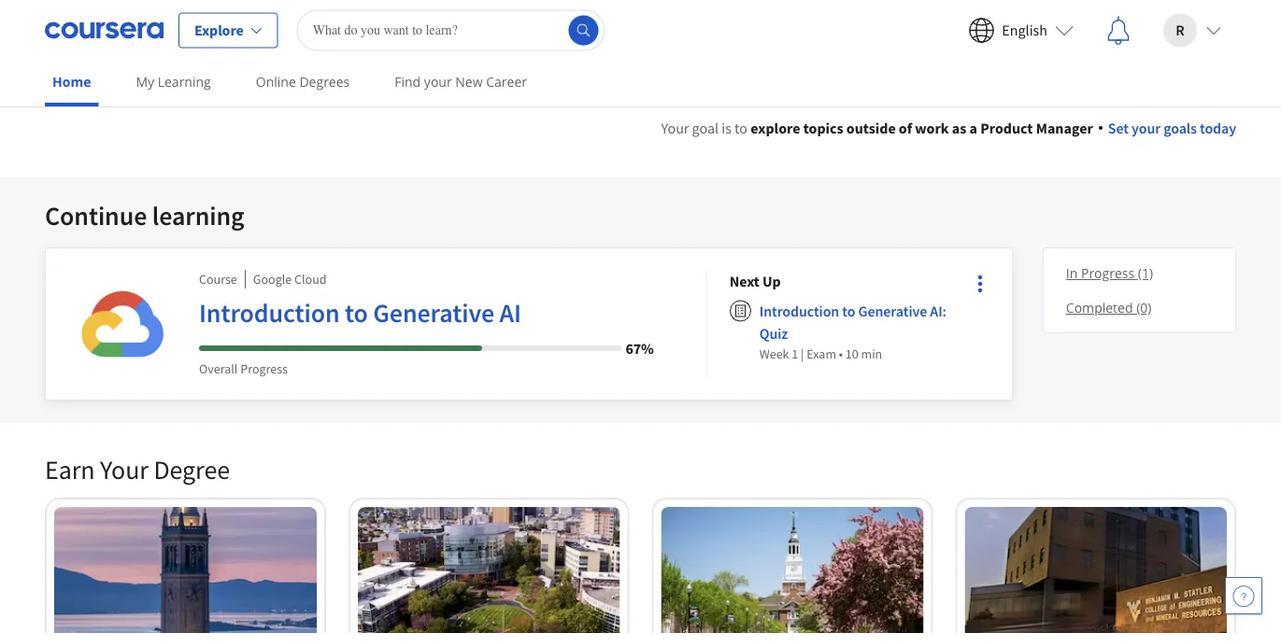 Task type: describe. For each thing, give the bounding box(es) containing it.
in progress (1)
[[1067, 265, 1154, 282]]

to for introduction to generative ai: quiz week 1 | exam • 10 min
[[843, 302, 856, 321]]

learning
[[158, 73, 211, 91]]

today
[[1201, 119, 1237, 137]]

completed
[[1067, 299, 1134, 317]]

online degrees link
[[248, 61, 357, 103]]

min
[[862, 346, 883, 363]]

exam
[[807, 346, 837, 363]]

r
[[1177, 21, 1185, 40]]

r button
[[1149, 0, 1237, 60]]

ai:
[[931, 302, 947, 321]]

set your goals today button
[[1099, 117, 1237, 139]]

(0)
[[1137, 299, 1152, 317]]

progress for in
[[1082, 265, 1135, 282]]

your for find
[[424, 73, 452, 91]]

ai
[[500, 297, 522, 330]]

help center image
[[1233, 585, 1256, 608]]

completed (0) link
[[1059, 291, 1221, 325]]

(1)
[[1139, 265, 1154, 282]]

in progress (1) link
[[1059, 256, 1221, 291]]

continue learning
[[45, 200, 245, 232]]

is
[[722, 119, 732, 137]]

quiz
[[760, 324, 789, 343]]

topics
[[804, 119, 844, 137]]

What do you want to learn? text field
[[297, 10, 606, 51]]

english
[[1003, 21, 1048, 40]]

my learning
[[136, 73, 211, 91]]

coursera image
[[45, 15, 164, 45]]

earn your degree
[[45, 454, 230, 487]]

google cloud
[[253, 271, 327, 288]]

new
[[456, 73, 483, 91]]

•
[[839, 346, 843, 363]]

1 horizontal spatial your
[[662, 119, 690, 137]]

as
[[953, 119, 967, 137]]

my
[[136, 73, 154, 91]]

next
[[730, 272, 760, 291]]

cloud
[[295, 271, 327, 288]]

a
[[970, 119, 978, 137]]

your inside 'element'
[[100, 454, 149, 487]]

introduction to generative ai
[[199, 297, 522, 330]]

english button
[[954, 0, 1089, 60]]

degrees
[[300, 73, 350, 91]]

my learning link
[[128, 61, 219, 103]]

of
[[899, 119, 913, 137]]

earn
[[45, 454, 95, 487]]

introduction to generative ai: quiz week 1 | exam • 10 min
[[760, 302, 947, 363]]

next up
[[730, 272, 781, 291]]

set your goals today
[[1109, 119, 1237, 137]]

more option for introduction to generative ai image
[[968, 271, 994, 297]]

earn your degree collection element
[[34, 424, 1248, 634]]



Task type: vqa. For each thing, say whether or not it's contained in the screenshot.
the Exam
yes



Task type: locate. For each thing, give the bounding box(es) containing it.
1 vertical spatial progress
[[241, 361, 288, 378]]

introduction for introduction to generative ai: quiz week 1 | exam • 10 min
[[760, 302, 840, 321]]

introduction up quiz on the right bottom of page
[[760, 302, 840, 321]]

online degrees
[[256, 73, 350, 91]]

your
[[424, 73, 452, 91], [1132, 119, 1161, 137]]

0 horizontal spatial your
[[100, 454, 149, 487]]

smile image
[[1020, 291, 1042, 313]]

progress for overall
[[241, 361, 288, 378]]

introduction for introduction to generative ai
[[199, 297, 340, 330]]

main content
[[0, 94, 1282, 634]]

generative
[[373, 297, 495, 330], [859, 302, 928, 321]]

manager
[[1037, 119, 1094, 137]]

degree
[[154, 454, 230, 487]]

find your new career link
[[387, 61, 535, 103]]

0 horizontal spatial progress
[[241, 361, 288, 378]]

career
[[486, 73, 527, 91]]

home
[[52, 73, 91, 91]]

introduction
[[199, 297, 340, 330], [760, 302, 840, 321]]

find
[[395, 73, 421, 91]]

generative for ai:
[[859, 302, 928, 321]]

67%
[[626, 339, 654, 358]]

progress up the completed (0)
[[1082, 265, 1135, 282]]

generative left ai:
[[859, 302, 928, 321]]

1 horizontal spatial introduction
[[760, 302, 840, 321]]

introduction to generative ai link
[[199, 296, 654, 338]]

1 horizontal spatial to
[[735, 119, 748, 137]]

1 vertical spatial your
[[1132, 119, 1161, 137]]

overall progress
[[199, 361, 288, 378]]

progress right overall
[[241, 361, 288, 378]]

to inside introduction to generative ai: quiz week 1 | exam • 10 min
[[843, 302, 856, 321]]

0 horizontal spatial to
[[345, 297, 368, 330]]

goals
[[1164, 119, 1198, 137]]

up
[[763, 272, 781, 291]]

0 vertical spatial progress
[[1082, 265, 1135, 282]]

progress
[[1082, 265, 1135, 282], [241, 361, 288, 378]]

generative for ai
[[373, 297, 495, 330]]

0 vertical spatial your
[[424, 73, 452, 91]]

0 horizontal spatial introduction
[[199, 297, 340, 330]]

1 vertical spatial your
[[100, 454, 149, 487]]

0 vertical spatial your
[[662, 119, 690, 137]]

week
[[760, 346, 790, 363]]

in
[[1067, 265, 1078, 282]]

introduction inside introduction to generative ai: quiz week 1 | exam • 10 min
[[760, 302, 840, 321]]

your for set
[[1132, 119, 1161, 137]]

completed (0)
[[1067, 299, 1152, 317]]

0 horizontal spatial generative
[[373, 297, 495, 330]]

1
[[792, 346, 799, 363]]

your right earn
[[100, 454, 149, 487]]

overall
[[199, 361, 238, 378]]

your right "find"
[[424, 73, 452, 91]]

generative left ai
[[373, 297, 495, 330]]

set
[[1109, 119, 1130, 137]]

work
[[916, 119, 950, 137]]

None search field
[[297, 10, 606, 51]]

learning
[[152, 200, 245, 232]]

2 horizontal spatial to
[[843, 302, 856, 321]]

continue
[[45, 200, 147, 232]]

your
[[662, 119, 690, 137], [100, 454, 149, 487]]

google
[[253, 271, 292, 288]]

home link
[[45, 61, 99, 107]]

your right set
[[1132, 119, 1161, 137]]

10
[[846, 346, 859, 363]]

1 horizontal spatial your
[[1132, 119, 1161, 137]]

your goal is to explore topics outside of work as a product manager
[[662, 119, 1094, 137]]

find your new career
[[395, 73, 527, 91]]

repeat image
[[1020, 257, 1042, 280]]

to for introduction to generative ai
[[345, 297, 368, 330]]

generative inside introduction to generative ai: quiz week 1 | exam • 10 min
[[859, 302, 928, 321]]

your left goal
[[662, 119, 690, 137]]

1 horizontal spatial generative
[[859, 302, 928, 321]]

explore
[[194, 21, 244, 40]]

1 horizontal spatial progress
[[1082, 265, 1135, 282]]

outside
[[847, 119, 896, 137]]

course
[[199, 271, 237, 288]]

goal
[[693, 119, 719, 137]]

explore
[[751, 119, 801, 137]]

|
[[801, 346, 805, 363]]

explore button
[[179, 13, 278, 48]]

product
[[981, 119, 1034, 137]]

your inside dropdown button
[[1132, 119, 1161, 137]]

introduction down google
[[199, 297, 340, 330]]

to
[[735, 119, 748, 137], [345, 297, 368, 330], [843, 302, 856, 321]]

main content containing continue learning
[[0, 94, 1282, 634]]

online
[[256, 73, 296, 91]]

introduction to generative ai image
[[68, 270, 177, 379]]

0 horizontal spatial your
[[424, 73, 452, 91]]



